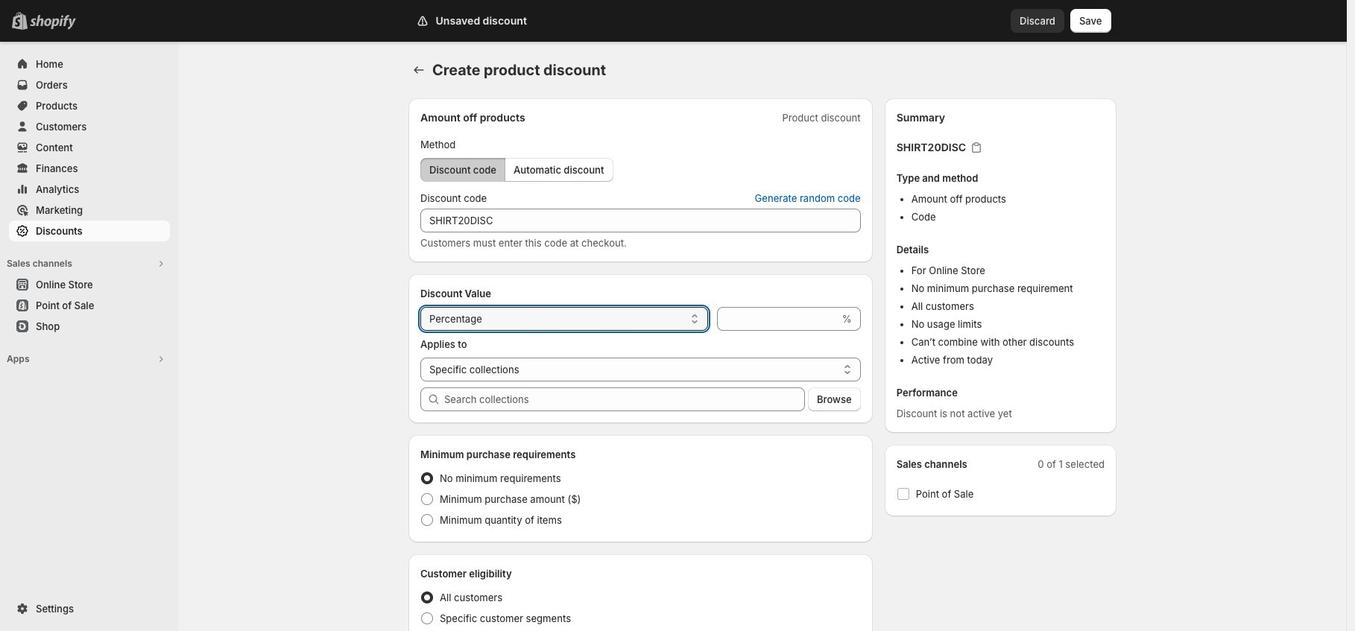Task type: vqa. For each thing, say whether or not it's contained in the screenshot.
Shopify image
yes



Task type: locate. For each thing, give the bounding box(es) containing it.
None text field
[[421, 209, 861, 233], [717, 307, 839, 331], [421, 209, 861, 233], [717, 307, 839, 331]]

Search collections text field
[[444, 388, 805, 412]]

shopify image
[[30, 15, 76, 30]]



